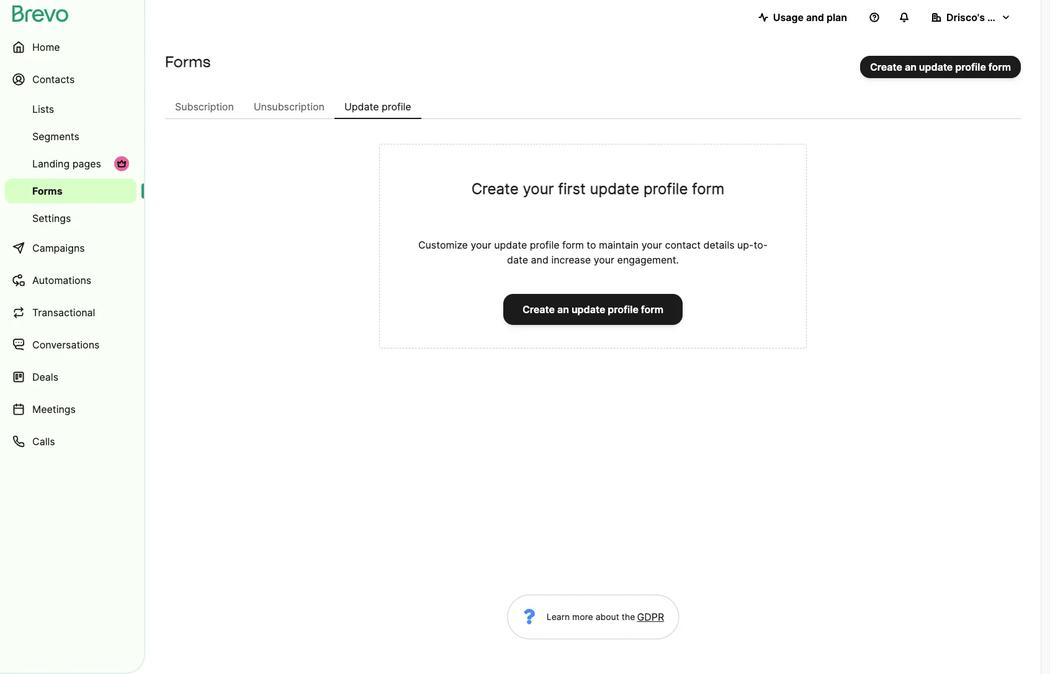Task type: vqa. For each thing, say whether or not it's contained in the screenshot.
Landing pages link on the top of page
yes



Task type: describe. For each thing, give the bounding box(es) containing it.
drisco's drinks
[[946, 11, 1018, 24]]

0 horizontal spatial create an update profile form link
[[503, 294, 683, 325]]

deals link
[[5, 362, 137, 392]]

create your first update profile form
[[471, 180, 725, 198]]

subscription
[[175, 101, 234, 113]]

left___rvooi image
[[117, 159, 127, 169]]

update right first
[[590, 180, 639, 198]]

update inside customize your update profile form to maintain your contact details up-to- date and increase your engagement.
[[494, 239, 527, 251]]

profile right update
[[382, 101, 411, 113]]

customize your update profile form to maintain your contact details up-to- date and increase your engagement.
[[418, 239, 768, 266]]

lists
[[32, 103, 54, 115]]

forms link
[[5, 179, 137, 204]]

pages
[[72, 158, 101, 170]]

up-
[[737, 239, 754, 251]]

form down engagement.
[[641, 303, 663, 316]]

deals
[[32, 371, 58, 384]]

first
[[558, 180, 586, 198]]

your right "customize"
[[471, 239, 491, 251]]

transactional
[[32, 307, 95, 319]]

update
[[344, 101, 379, 113]]

engagement.
[[617, 254, 679, 266]]

1 horizontal spatial an
[[905, 61, 917, 73]]

profile inside customize your update profile form to maintain your contact details up-to- date and increase your engagement.
[[530, 239, 560, 251]]

1 vertical spatial forms
[[32, 185, 62, 197]]

form inside customize your update profile form to maintain your contact details up-to- date and increase your engagement.
[[562, 239, 584, 251]]

about
[[596, 612, 619, 623]]

learn
[[547, 612, 570, 623]]

your down to
[[594, 254, 614, 266]]

transactional link
[[5, 298, 137, 328]]

date
[[507, 254, 528, 266]]

drinks
[[987, 11, 1018, 24]]

meetings
[[32, 403, 76, 416]]

and inside customize your update profile form to maintain your contact details up-to- date and increase your engagement.
[[531, 254, 549, 266]]

drisco's
[[946, 11, 985, 24]]

segments
[[32, 130, 79, 143]]

contacts link
[[5, 65, 137, 94]]

1 vertical spatial create
[[471, 180, 519, 198]]

campaigns
[[32, 242, 85, 254]]

landing pages link
[[5, 151, 137, 176]]

update down drisco's
[[919, 61, 953, 73]]

1 vertical spatial an
[[557, 303, 569, 316]]

form down drinks
[[989, 61, 1011, 73]]

calls link
[[5, 427, 137, 457]]

landing pages
[[32, 158, 101, 170]]

campaigns link
[[5, 233, 137, 263]]

0 vertical spatial forms
[[165, 53, 211, 71]]

contacts
[[32, 73, 75, 86]]

create an update profile form for leftmost create an update profile form link
[[523, 303, 663, 316]]

details
[[703, 239, 735, 251]]

unsubscription
[[254, 101, 325, 113]]



Task type: locate. For each thing, give the bounding box(es) containing it.
drisco's drinks button
[[922, 5, 1021, 30]]

1 horizontal spatial forms
[[165, 53, 211, 71]]

form
[[989, 61, 1011, 73], [692, 180, 725, 198], [562, 239, 584, 251], [641, 303, 663, 316]]

your up engagement.
[[642, 239, 662, 251]]

2 vertical spatial create
[[523, 303, 555, 316]]

and right date at the top of page
[[531, 254, 549, 266]]

create for leftmost create an update profile form link
[[523, 303, 555, 316]]

forms down landing at the left top of page
[[32, 185, 62, 197]]

unsubscription link
[[244, 94, 334, 119]]

profile
[[955, 61, 986, 73], [382, 101, 411, 113], [644, 180, 688, 198], [530, 239, 560, 251], [608, 303, 639, 316]]

subscription link
[[165, 94, 244, 119]]

to
[[587, 239, 596, 251]]

your
[[523, 180, 554, 198], [471, 239, 491, 251], [642, 239, 662, 251], [594, 254, 614, 266]]

0 vertical spatial create an update profile form
[[870, 61, 1011, 73]]

1 vertical spatial create an update profile form link
[[503, 294, 683, 325]]

1 horizontal spatial and
[[806, 11, 824, 24]]

update up date at the top of page
[[494, 239, 527, 251]]

an
[[905, 61, 917, 73], [557, 303, 569, 316]]

create an update profile form down increase
[[523, 303, 663, 316]]

create an update profile form link
[[860, 56, 1021, 78], [503, 294, 683, 325]]

automations link
[[5, 266, 137, 295]]

create an update profile form
[[870, 61, 1011, 73], [523, 303, 663, 316]]

0 vertical spatial an
[[905, 61, 917, 73]]

increase
[[551, 254, 591, 266]]

conversations link
[[5, 330, 137, 360]]

contact
[[665, 239, 701, 251]]

lists link
[[5, 97, 137, 122]]

create for the topmost create an update profile form link
[[870, 61, 902, 73]]

and inside button
[[806, 11, 824, 24]]

update profile
[[344, 101, 411, 113]]

2 horizontal spatial create
[[870, 61, 902, 73]]

create
[[870, 61, 902, 73], [471, 180, 519, 198], [523, 303, 555, 316]]

form up increase
[[562, 239, 584, 251]]

segments link
[[5, 124, 137, 149]]

0 horizontal spatial and
[[531, 254, 549, 266]]

create an update profile form link down drisco's
[[860, 56, 1021, 78]]

plan
[[827, 11, 847, 24]]

0 horizontal spatial create an update profile form
[[523, 303, 663, 316]]

usage and plan button
[[748, 5, 857, 30]]

0 vertical spatial and
[[806, 11, 824, 24]]

maintain
[[599, 239, 639, 251]]

1 horizontal spatial create an update profile form link
[[860, 56, 1021, 78]]

settings link
[[5, 206, 137, 231]]

create an update profile form for the topmost create an update profile form link
[[870, 61, 1011, 73]]

to-
[[754, 239, 768, 251]]

create an update profile form link down increase
[[503, 294, 683, 325]]

profile down drisco's drinks button
[[955, 61, 986, 73]]

forms up the subscription
[[165, 53, 211, 71]]

0 horizontal spatial forms
[[32, 185, 62, 197]]

forms
[[165, 53, 211, 71], [32, 185, 62, 197]]

1 horizontal spatial create an update profile form
[[870, 61, 1011, 73]]

profile down engagement.
[[608, 303, 639, 316]]

automations
[[32, 274, 91, 287]]

profile up increase
[[530, 239, 560, 251]]

update
[[919, 61, 953, 73], [590, 180, 639, 198], [494, 239, 527, 251], [572, 303, 605, 316]]

calls
[[32, 436, 55, 448]]

home
[[32, 41, 60, 53]]

the
[[622, 612, 635, 623]]

usage and plan
[[773, 11, 847, 24]]

1 vertical spatial and
[[531, 254, 549, 266]]

profile up contact
[[644, 180, 688, 198]]

settings
[[32, 212, 71, 225]]

0 horizontal spatial create
[[471, 180, 519, 198]]

gdpr
[[637, 611, 664, 624]]

0 horizontal spatial an
[[557, 303, 569, 316]]

conversations
[[32, 339, 100, 351]]

more
[[572, 612, 593, 623]]

update down increase
[[572, 303, 605, 316]]

home link
[[5, 32, 137, 62]]

update profile link
[[334, 94, 421, 119]]

usage
[[773, 11, 804, 24]]

and
[[806, 11, 824, 24], [531, 254, 549, 266]]

0 vertical spatial create
[[870, 61, 902, 73]]

1 vertical spatial create an update profile form
[[523, 303, 663, 316]]

form up details
[[692, 180, 725, 198]]

customize
[[418, 239, 468, 251]]

gdpr link
[[635, 610, 664, 625]]

create an update profile form down drisco's
[[870, 61, 1011, 73]]

learn more about the gdpr
[[547, 611, 664, 624]]

0 vertical spatial create an update profile form link
[[860, 56, 1021, 78]]

meetings link
[[5, 395, 137, 425]]

1 horizontal spatial create
[[523, 303, 555, 316]]

landing
[[32, 158, 70, 170]]

and left plan
[[806, 11, 824, 24]]

your left first
[[523, 180, 554, 198]]



